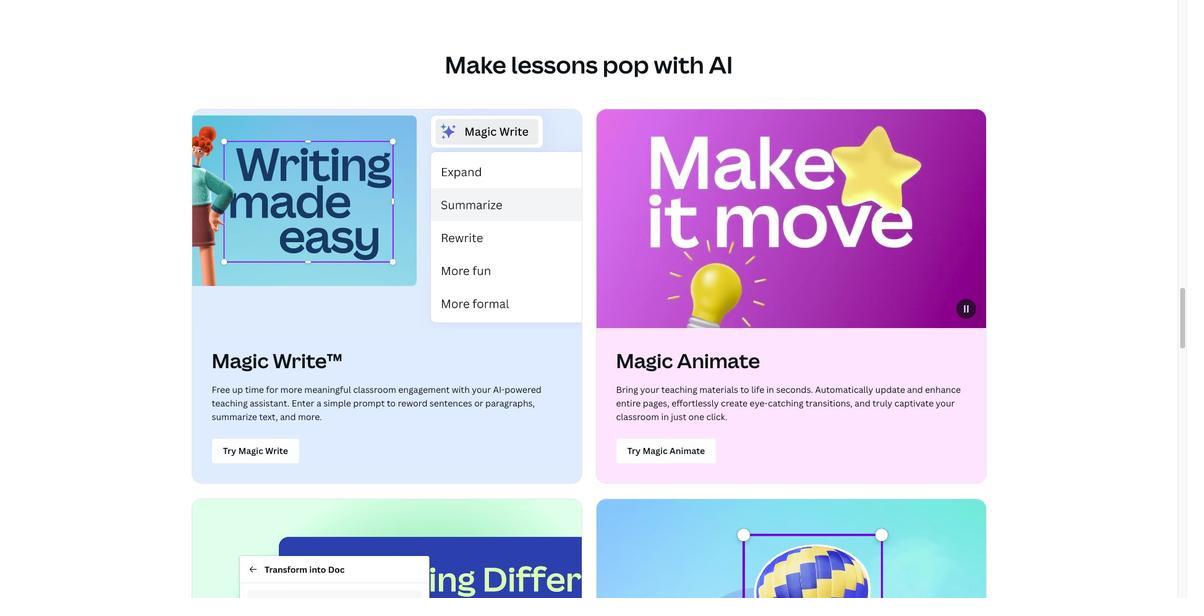 Task type: describe. For each thing, give the bounding box(es) containing it.
enhance
[[925, 384, 961, 396]]

paragraphs,
[[485, 397, 535, 409]]

automatically
[[815, 384, 873, 396]]

0 vertical spatial in
[[767, 384, 774, 396]]

truly
[[873, 397, 892, 409]]

ai
[[709, 48, 733, 81]]

pop
[[603, 48, 649, 81]]

magic for magic write™
[[212, 347, 269, 374]]

catching
[[768, 397, 804, 409]]

prompt
[[353, 397, 385, 409]]

1 horizontal spatial with
[[654, 48, 704, 81]]

2 horizontal spatial your
[[936, 397, 955, 409]]

simple
[[323, 397, 351, 409]]

time
[[245, 384, 264, 396]]

to inside bring your teaching materials to life in seconds. automatically update and enhance entire pages, effortlessly create eye-catching transitions, and truly captivate your classroom in just one click.
[[740, 384, 749, 396]]

1 vertical spatial and
[[855, 397, 871, 409]]

bring
[[616, 384, 638, 396]]

create
[[721, 397, 748, 409]]

pages,
[[643, 397, 670, 409]]

free
[[212, 384, 230, 396]]

text,
[[259, 411, 278, 423]]

more
[[280, 384, 302, 396]]

for
[[266, 384, 278, 396]]

magic animate
[[616, 347, 760, 374]]

0 horizontal spatial in
[[661, 411, 669, 423]]

bring your teaching materials to life in seconds. automatically update and enhance entire pages, effortlessly create eye-catching transitions, and truly captivate your classroom in just one click.
[[616, 384, 961, 423]]

captivate
[[895, 397, 934, 409]]

teaching inside bring your teaching materials to life in seconds. automatically update and enhance entire pages, effortlessly create eye-catching transitions, and truly captivate your classroom in just one click.
[[661, 384, 697, 396]]

engagement
[[398, 384, 450, 396]]

teaching inside "free up time for more meaningful classroom engagement with your ai-powered teaching assistant. enter a simple prompt to reword sentences or paragraphs, summarize text, and more."
[[212, 397, 248, 409]]

up
[[232, 384, 243, 396]]

classroom inside "free up time for more meaningful classroom engagement with your ai-powered teaching assistant. enter a simple prompt to reword sentences or paragraphs, summarize text, and more."
[[353, 384, 396, 396]]

magic write™
[[212, 347, 342, 374]]



Task type: locate. For each thing, give the bounding box(es) containing it.
classroom down entire
[[616, 411, 659, 423]]

with
[[654, 48, 704, 81], [452, 384, 470, 396]]

1 horizontal spatial and
[[855, 397, 871, 409]]

1 vertical spatial classroom
[[616, 411, 659, 423]]

0 horizontal spatial teaching
[[212, 397, 248, 409]]

or
[[474, 397, 483, 409]]

and up "captivate"
[[907, 384, 923, 396]]

to left the reword
[[387, 397, 396, 409]]

meaningful
[[304, 384, 351, 396]]

0 vertical spatial classroom
[[353, 384, 396, 396]]

classroom
[[353, 384, 396, 396], [616, 411, 659, 423]]

eye-
[[750, 397, 768, 409]]

0 vertical spatial with
[[654, 48, 704, 81]]

1 horizontal spatial classroom
[[616, 411, 659, 423]]

0 horizontal spatial classroom
[[353, 384, 396, 396]]

to left life
[[740, 384, 749, 396]]

2 vertical spatial and
[[280, 411, 296, 423]]

in left the just
[[661, 411, 669, 423]]

more.
[[298, 411, 322, 423]]

and inside "free up time for more meaningful classroom engagement with your ai-powered teaching assistant. enter a simple prompt to reword sentences or paragraphs, summarize text, and more."
[[280, 411, 296, 423]]

make
[[445, 48, 506, 81]]

update
[[875, 384, 905, 396]]

and right text,
[[280, 411, 296, 423]]

1 vertical spatial in
[[661, 411, 669, 423]]

magic
[[212, 347, 269, 374], [616, 347, 673, 374]]

animate
[[677, 347, 760, 374]]

1 horizontal spatial to
[[740, 384, 749, 396]]

ai-
[[493, 384, 505, 396]]

1 horizontal spatial your
[[640, 384, 659, 396]]

to inside "free up time for more meaningful classroom engagement with your ai-powered teaching assistant. enter a simple prompt to reword sentences or paragraphs, summarize text, and more."
[[387, 397, 396, 409]]

transitions,
[[806, 397, 853, 409]]

a
[[317, 397, 321, 409]]

click.
[[706, 411, 728, 423]]

lessons
[[511, 48, 598, 81]]

free up time for more meaningful classroom engagement with your ai-powered teaching assistant. enter a simple prompt to reword sentences or paragraphs, summarize text, and more.
[[212, 384, 541, 423]]

magic up bring
[[616, 347, 673, 374]]

seconds.
[[776, 384, 813, 396]]

assistant.
[[250, 397, 290, 409]]

1 horizontal spatial teaching
[[661, 384, 697, 396]]

with left ai
[[654, 48, 704, 81]]

0 vertical spatial teaching
[[661, 384, 697, 396]]

magic for magic animate
[[616, 347, 673, 374]]

effortlessly
[[672, 397, 719, 409]]

your inside "free up time for more meaningful classroom engagement with your ai-powered teaching assistant. enter a simple prompt to reword sentences or paragraphs, summarize text, and more."
[[472, 384, 491, 396]]

your down 'enhance'
[[936, 397, 955, 409]]

2 magic from the left
[[616, 347, 673, 374]]

enter
[[292, 397, 314, 409]]

and
[[907, 384, 923, 396], [855, 397, 871, 409], [280, 411, 296, 423]]

your
[[472, 384, 491, 396], [640, 384, 659, 396], [936, 397, 955, 409]]

in right life
[[767, 384, 774, 396]]

make lessons pop with ai
[[445, 48, 733, 81]]

0 vertical spatial and
[[907, 384, 923, 396]]

write™
[[273, 347, 342, 374]]

your up or
[[472, 384, 491, 396]]

1 vertical spatial teaching
[[212, 397, 248, 409]]

0 horizontal spatial to
[[387, 397, 396, 409]]

sentences
[[430, 397, 472, 409]]

teaching up the summarize
[[212, 397, 248, 409]]

life
[[751, 384, 764, 396]]

with up sentences
[[452, 384, 470, 396]]

materials
[[699, 384, 738, 396]]

1 magic from the left
[[212, 347, 269, 374]]

teaching up the effortlessly
[[661, 384, 697, 396]]

to
[[740, 384, 749, 396], [387, 397, 396, 409]]

2 horizontal spatial and
[[907, 384, 923, 396]]

1 vertical spatial to
[[387, 397, 396, 409]]

with inside "free up time for more meaningful classroom engagement with your ai-powered teaching assistant. enter a simple prompt to reword sentences or paragraphs, summarize text, and more."
[[452, 384, 470, 396]]

classroom inside bring your teaching materials to life in seconds. automatically update and enhance entire pages, effortlessly create eye-catching transitions, and truly captivate your classroom in just one click.
[[616, 411, 659, 423]]

magic up 'up'
[[212, 347, 269, 374]]

0 horizontal spatial your
[[472, 384, 491, 396]]

0 horizontal spatial with
[[452, 384, 470, 396]]

1 horizontal spatial in
[[767, 384, 774, 396]]

reword
[[398, 397, 428, 409]]

0 vertical spatial to
[[740, 384, 749, 396]]

teaching
[[661, 384, 697, 396], [212, 397, 248, 409]]

in
[[767, 384, 774, 396], [661, 411, 669, 423]]

0 horizontal spatial magic
[[212, 347, 269, 374]]

classroom up prompt
[[353, 384, 396, 396]]

your up pages,
[[640, 384, 659, 396]]

and left "truly"
[[855, 397, 871, 409]]

just
[[671, 411, 686, 423]]

1 horizontal spatial magic
[[616, 347, 673, 374]]

1 vertical spatial with
[[452, 384, 470, 396]]

one
[[689, 411, 704, 423]]

entire
[[616, 397, 641, 409]]

summarize
[[212, 411, 257, 423]]

0 horizontal spatial and
[[280, 411, 296, 423]]

powered
[[505, 384, 541, 396]]



Task type: vqa. For each thing, say whether or not it's contained in the screenshot.
Clear all (15) BUTTON
no



